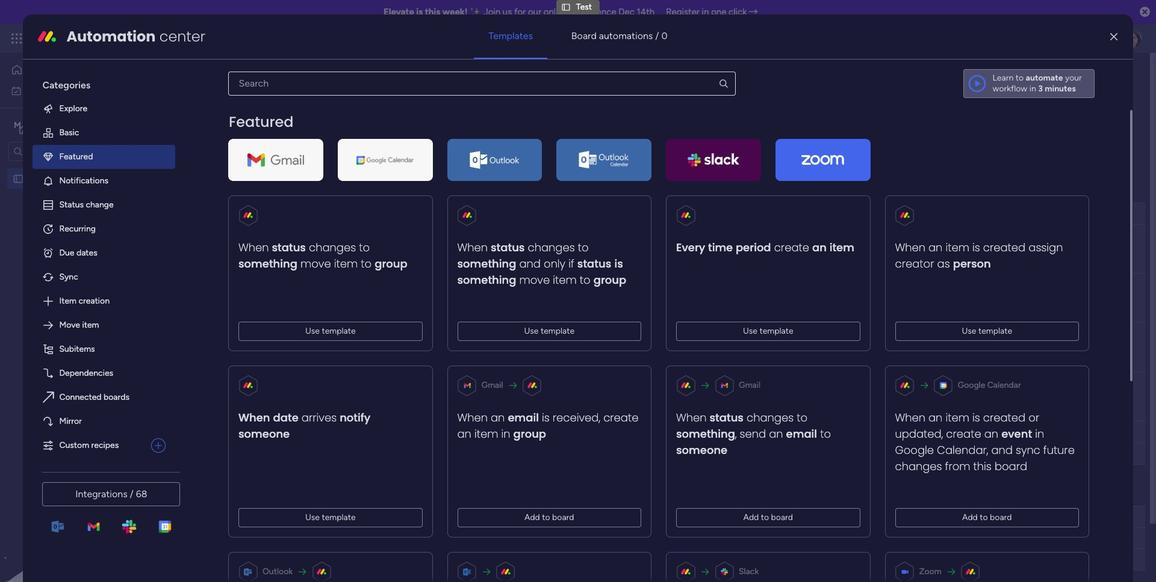 Task type: vqa. For each thing, say whether or not it's contained in the screenshot.
d to the middle
no



Task type: locate. For each thing, give the bounding box(es) containing it.
your right where
[[494, 91, 510, 101]]

1 horizontal spatial email
[[786, 427, 817, 442]]

1 vertical spatial /
[[1094, 70, 1097, 81]]

status inside when status changes to something , send an email to someone
[[710, 411, 744, 426]]

1 timeline field from the top
[[837, 207, 875, 221]]

status inside field
[[509, 512, 533, 522]]

1 vertical spatial featured
[[59, 152, 93, 162]]

changes down pipeline
[[309, 240, 356, 255]]

gantt button
[[250, 108, 290, 128]]

when an email
[[458, 411, 539, 426]]

0 horizontal spatial status
[[59, 200, 84, 210]]

2 horizontal spatial group
[[594, 273, 627, 288]]

us
[[503, 7, 512, 17]]

register
[[666, 7, 700, 17]]

1 add from the left
[[525, 513, 540, 523]]

group inside when status changes   to something move item to group
[[375, 256, 408, 271]]

google left calendar
[[958, 380, 986, 391]]

dec
[[619, 7, 635, 17], [591, 344, 605, 353]]

of right track
[[458, 91, 466, 101]]

subitems option
[[33, 338, 175, 362]]

work for monday
[[97, 31, 119, 45]]

my work
[[26, 85, 58, 95]]

0 vertical spatial group
[[375, 256, 408, 271]]

1 horizontal spatial new
[[228, 244, 245, 254]]

recurring option
[[33, 217, 175, 241]]

stuck
[[510, 392, 531, 402]]

my work button
[[7, 81, 129, 100]]

1 vertical spatial priority field
[[671, 511, 704, 524]]

event
[[1002, 427, 1032, 442]]

new project up test building at left
[[228, 244, 274, 254]]

1 vertical spatial production
[[233, 487, 293, 502]]

activity button
[[986, 66, 1043, 86]]

something inside when status changes   to something move item to group
[[239, 256, 298, 271]]

2 horizontal spatial create
[[946, 427, 981, 442]]

0 vertical spatial see
[[211, 33, 225, 43]]

item inside when an item is created   assign creator as
[[946, 240, 970, 255]]

1 vertical spatial email
[[786, 427, 817, 442]]

workspace selection element
[[11, 118, 101, 134]]

my
[[26, 85, 38, 95]]

use template
[[305, 326, 356, 337], [524, 326, 575, 337], [743, 326, 794, 337], [962, 326, 1012, 337], [305, 513, 356, 523]]

is inside is received, create an item in
[[542, 411, 550, 426]]

2 owner from the top
[[438, 512, 463, 522]]

an inside when an item is created   assign creator as
[[929, 240, 943, 255]]

1 vertical spatial see
[[549, 90, 564, 101]]

monday work management
[[54, 31, 187, 45]]

help
[[1064, 552, 1086, 564]]

0 vertical spatial priority
[[674, 209, 701, 219]]

1 horizontal spatial create
[[774, 240, 809, 255]]

when status changes to something , send an email to someone
[[676, 411, 831, 458]]

automation  center image
[[38, 27, 57, 46]]

featured down project.
[[229, 112, 294, 132]]

1 created from the top
[[983, 240, 1026, 255]]

sort button
[[439, 140, 481, 160]]

2 add to board from the left
[[744, 513, 793, 523]]

project up building
[[247, 244, 274, 254]]

new project
[[187, 145, 234, 155], [228, 244, 274, 254]]

when inside when status changes   to something move item to group
[[239, 240, 269, 255]]

test left "publishing"
[[228, 392, 243, 402]]

in inside your workflow in
[[1029, 84, 1036, 94]]

when inside when status changes to something , send an email to someone
[[676, 411, 707, 426]]

register in one click →
[[666, 7, 758, 17]]

Priority field
[[671, 207, 704, 221], [671, 511, 704, 524]]

test left testing
[[228, 343, 243, 353]]

2 horizontal spatial add to board button
[[895, 509, 1079, 528]]

0 vertical spatial status
[[59, 200, 84, 210]]

created inside when an item is created   assign creator as
[[983, 240, 1026, 255]]

0 horizontal spatial of
[[251, 91, 259, 101]]

created for event
[[983, 411, 1026, 426]]

is up person
[[973, 240, 980, 255]]

0 vertical spatial your
[[1065, 73, 1082, 83]]

1 horizontal spatial gmail
[[739, 380, 761, 391]]

0 horizontal spatial add to board button
[[458, 509, 642, 528]]

2 owner field from the top
[[435, 511, 466, 524]]

basic
[[59, 128, 79, 138]]

0 vertical spatial owner
[[438, 209, 463, 219]]

collapse board header image
[[1119, 113, 1129, 123]]

2 horizontal spatial and
[[992, 443, 1013, 458]]

click
[[729, 7, 747, 17]]

2 vertical spatial project
[[300, 512, 328, 522]]

explore option
[[33, 97, 175, 121]]

building
[[246, 293, 276, 303]]

created up person
[[983, 240, 1026, 255]]

changes
[[309, 240, 356, 255], [528, 240, 575, 255], [747, 411, 794, 426], [895, 459, 942, 474]]

automation
[[66, 26, 156, 46]]

2 horizontal spatial /
[[1094, 70, 1097, 81]]

test down the new project button
[[207, 183, 230, 198]]

gmail up send
[[739, 380, 761, 391]]

0 vertical spatial someone
[[239, 427, 290, 442]]

test right public board image at the left of page
[[28, 174, 44, 184]]

production for test
[[233, 183, 293, 198]]

1 add to board button from the left
[[458, 509, 642, 528]]

0 horizontal spatial your
[[494, 91, 510, 101]]

0 vertical spatial work
[[97, 31, 119, 45]]

0 vertical spatial production
[[233, 183, 293, 198]]

show board description image
[[230, 70, 245, 82]]

priority right column information image
[[674, 512, 701, 522]]

new
[[187, 145, 205, 155], [228, 244, 245, 254]]

1 horizontal spatial someone
[[676, 443, 728, 458]]

0
[[661, 30, 668, 41]]

template
[[322, 326, 356, 337], [541, 326, 575, 337], [760, 326, 794, 337], [979, 326, 1012, 337], [322, 513, 356, 523]]

main inside button
[[201, 113, 219, 123]]

basic option
[[33, 121, 175, 145]]

project
[[207, 145, 234, 155], [247, 244, 274, 254], [300, 512, 328, 522]]

0 vertical spatial and
[[401, 91, 415, 101]]

new up test building at left
[[228, 244, 245, 254]]

1 horizontal spatial your
[[1065, 73, 1082, 83]]

1 vertical spatial timeline field
[[837, 511, 875, 524]]

done
[[511, 343, 531, 353]]

0 vertical spatial email
[[508, 411, 539, 426]]

gmail up when an email
[[482, 380, 503, 391]]

subitems
[[59, 344, 95, 355]]

of right type
[[251, 91, 259, 101]]

board for in google calendar, and sync future changes from this board
[[990, 513, 1012, 523]]

0 horizontal spatial this
[[425, 7, 440, 17]]

option
[[0, 168, 154, 170]]

1 horizontal spatial this
[[974, 459, 992, 474]]

add to board for group
[[525, 513, 574, 523]]

activity
[[991, 70, 1021, 81]]

1 vertical spatial work
[[40, 85, 58, 95]]

dependencies
[[59, 368, 113, 379]]

created inside when an item is created or updated, create an
[[983, 411, 1026, 426]]

hide button
[[485, 140, 529, 160]]

an inside when status changes to something , send an email to someone
[[769, 427, 783, 442]]

0 vertical spatial move
[[301, 256, 331, 271]]

hide
[[504, 145, 522, 155]]

1 horizontal spatial work
[[97, 31, 119, 45]]

categories heading
[[33, 69, 175, 97]]

changes for send
[[747, 411, 794, 426]]

google down updated,
[[895, 443, 934, 458]]

add for group
[[525, 513, 540, 523]]

1 vertical spatial owner field
[[435, 511, 466, 524]]

priority up every
[[674, 209, 701, 219]]

when inside when an item is created or updated, create an
[[895, 411, 926, 426]]

work
[[97, 31, 119, 45], [40, 85, 58, 95]]

main table button
[[182, 108, 250, 128]]

Search field
[[280, 141, 316, 158]]

Owner field
[[435, 207, 466, 221], [435, 511, 466, 524]]

1 vertical spatial move
[[520, 273, 550, 288]]

1 horizontal spatial add to board
[[744, 513, 793, 523]]

this right from
[[974, 459, 992, 474]]

status inside option
[[59, 200, 84, 210]]

0 vertical spatial timeline
[[840, 209, 872, 219]]

0 horizontal spatial project
[[207, 145, 234, 155]]

2 priority from the top
[[674, 512, 701, 522]]

when inside when status changes   to something and only if status is something move item to group
[[458, 240, 488, 255]]

google inside "in google calendar, and sync future changes from this board"
[[895, 443, 934, 458]]

this left week!
[[425, 7, 440, 17]]

something inside when status changes to something , send an email to someone
[[676, 427, 735, 442]]

our
[[528, 7, 541, 17]]

2 vertical spatial group
[[514, 427, 546, 442]]

owner
[[438, 209, 463, 219], [438, 512, 463, 522]]

see more
[[549, 90, 585, 101]]

0 vertical spatial created
[[983, 240, 1026, 255]]

1 vertical spatial timeline
[[840, 512, 872, 522]]

files
[[763, 512, 780, 522]]

if
[[569, 256, 574, 271]]

due
[[59, 248, 74, 258]]

dec left 13 at the bottom
[[591, 344, 605, 353]]

Status field
[[506, 511, 536, 524]]

/ left '68' at bottom left
[[130, 489, 134, 500]]

2 gmail from the left
[[739, 380, 761, 391]]

move inside when status changes   to something and only if status is something move item to group
[[520, 273, 550, 288]]

0 horizontal spatial and
[[401, 91, 415, 101]]

1 horizontal spatial dec
[[619, 7, 635, 17]]

add to favorites image
[[251, 70, 263, 82]]

changes down updated,
[[895, 459, 942, 474]]

project left angle down 'icon' on the left of page
[[207, 145, 234, 155]]

Files field
[[760, 511, 783, 524]]

and inside when status changes   to something and only if status is something move item to group
[[520, 256, 541, 271]]

see left 'more'
[[549, 90, 564, 101]]

new down main table button
[[187, 145, 205, 155]]

main table
[[201, 113, 241, 123]]

0 vertical spatial create
[[774, 240, 809, 255]]

0 horizontal spatial work
[[40, 85, 58, 95]]

your up "minutes"
[[1065, 73, 1082, 83]]

create up calendar,
[[946, 427, 981, 442]]

2 add from the left
[[744, 513, 759, 523]]

assessment
[[296, 487, 363, 502]]

see more link
[[548, 90, 586, 102]]

0 horizontal spatial new
[[187, 145, 205, 155]]

/ left 0
[[655, 30, 659, 41]]

1 horizontal spatial main
[[201, 113, 219, 123]]

featured down basic
[[59, 152, 93, 162]]

create right received,
[[604, 411, 639, 426]]

something for when status changes to something , send an email to someone
[[676, 427, 735, 442]]

in left 3
[[1029, 84, 1036, 94]]

status for when status changes   to something move item to group
[[272, 240, 306, 255]]

Post Production Assessment field
[[204, 487, 366, 502]]

owners,
[[320, 91, 349, 101]]

when inside when date arrives notify someone
[[239, 411, 270, 426]]

invite
[[1071, 70, 1092, 81]]

1 horizontal spatial see
[[549, 90, 564, 101]]

None search field
[[228, 72, 735, 96]]

created for person
[[983, 240, 1026, 255]]

move item option
[[33, 314, 175, 338]]

0 horizontal spatial featured
[[59, 152, 93, 162]]

dapulse checkmark sign image
[[827, 341, 834, 356]]

changes up send
[[747, 411, 794, 426]]

0 horizontal spatial add to board
[[525, 513, 574, 523]]

assign
[[1029, 240, 1063, 255]]

0 horizontal spatial gmail
[[482, 380, 503, 391]]

v2 done deadline image
[[565, 342, 575, 354]]

1 add to board from the left
[[525, 513, 574, 523]]

0 horizontal spatial dec
[[591, 344, 605, 353]]

select product image
[[11, 33, 23, 45]]

custom recipes
[[59, 441, 119, 451]]

work right monday
[[97, 31, 119, 45]]

mirror option
[[33, 410, 175, 434]]

/ for invite / 1
[[1094, 70, 1097, 81]]

1 vertical spatial created
[[983, 411, 1026, 426]]

is inside when an item is created or updated, create an
[[973, 411, 980, 426]]

is left received,
[[542, 411, 550, 426]]

2 horizontal spatial add
[[962, 513, 978, 523]]

3 add to board from the left
[[962, 513, 1012, 523]]

0 horizontal spatial someone
[[239, 427, 290, 442]]

1 owner from the top
[[438, 209, 463, 219]]

1 horizontal spatial group
[[514, 427, 546, 442]]

and down started
[[520, 256, 541, 271]]

someone down medium on the bottom right
[[676, 443, 728, 458]]

item creation option
[[33, 290, 175, 314]]

public board image
[[13, 173, 24, 185]]

production right post
[[233, 487, 293, 502]]

Timeline field
[[837, 207, 875, 221], [837, 511, 875, 524]]

changes inside when status changes to something , send an email to someone
[[747, 411, 794, 426]]

work inside my work button
[[40, 85, 58, 95]]

home button
[[7, 60, 129, 79]]

new project button
[[182, 140, 239, 160]]

column information image
[[882, 209, 891, 219], [545, 513, 555, 522], [882, 513, 891, 522]]

1 horizontal spatial google
[[958, 380, 986, 391]]

chart
[[299, 113, 320, 123]]

create right period
[[774, 240, 809, 255]]

0 horizontal spatial move
[[301, 256, 331, 271]]

68
[[136, 489, 147, 500]]

when inside when an item is created   assign creator as
[[895, 240, 926, 255]]

work right my
[[40, 85, 58, 95]]

and left keep
[[401, 91, 415, 101]]

something for when status changes   to something and only if status is something move item to group
[[458, 256, 517, 271]]

production down the v2 search image
[[233, 183, 293, 198]]

date
[[273, 411, 299, 426]]

gmail
[[482, 380, 503, 391], [739, 380, 761, 391]]

is inside when status changes   to something and only if status is something move item to group
[[615, 256, 623, 271]]

1 vertical spatial your
[[494, 91, 510, 101]]

project down assessment
[[300, 512, 328, 522]]

/ inside 'button'
[[130, 489, 134, 500]]

when for when an item is created or updated, create an
[[895, 411, 926, 426]]

your
[[1065, 73, 1082, 83], [494, 91, 510, 101]]

main left table
[[201, 113, 219, 123]]

1 horizontal spatial add
[[744, 513, 759, 523]]

owner for second 'owner' field from the bottom
[[438, 209, 463, 219]]

1 horizontal spatial status
[[509, 512, 533, 522]]

is up "in google calendar, and sync future changes from this board"
[[973, 411, 980, 426]]

board for is received, create an item in
[[552, 513, 574, 523]]

0 horizontal spatial google
[[895, 443, 934, 458]]

changes up 'only'
[[528, 240, 575, 255]]

add to board button
[[458, 509, 642, 528], [676, 509, 860, 528], [895, 509, 1079, 528]]

every
[[676, 240, 706, 255]]

priority field right column information image
[[671, 511, 704, 524]]

featured
[[229, 112, 294, 132], [59, 152, 93, 162]]

1 horizontal spatial featured
[[229, 112, 294, 132]]

mirror
[[59, 417, 82, 427]]

0 vertical spatial owner field
[[435, 207, 466, 221]]

when for when status changes   to something move item to group
[[239, 240, 269, 255]]

0 horizontal spatial see
[[211, 33, 225, 43]]

0 vertical spatial project
[[207, 145, 234, 155]]

status for status
[[509, 512, 533, 522]]

see
[[211, 33, 225, 43], [549, 90, 564, 101]]

notifications option
[[33, 169, 175, 193]]

created up event
[[983, 411, 1026, 426]]

1 vertical spatial this
[[974, 459, 992, 474]]

2 horizontal spatial add to board
[[962, 513, 1012, 523]]

when for when an item is created   assign creator as
[[895, 240, 926, 255]]

move inside when status changes   to something move item to group
[[301, 256, 331, 271]]

email down "stuck"
[[508, 411, 539, 426]]

see for see plans
[[211, 33, 225, 43]]

priority field up every
[[671, 207, 704, 221]]

group inside when status changes   to something and only if status is something move item to group
[[594, 273, 627, 288]]

see inside button
[[211, 33, 225, 43]]

board automations / 0
[[571, 30, 668, 41]]

1 vertical spatial group
[[594, 273, 627, 288]]

in down when an email
[[501, 427, 511, 442]]

new project down main table button
[[187, 145, 234, 155]]

0 vertical spatial timeline field
[[837, 207, 875, 221]]

changes inside when status changes   to something move item to group
[[309, 240, 356, 255]]

3 add to board button from the left
[[895, 509, 1079, 528]]

when status changes   to something move item to group
[[239, 240, 408, 271]]

when date arrives notify someone
[[239, 411, 371, 442]]

0 vertical spatial this
[[425, 7, 440, 17]]

custom
[[59, 441, 89, 451]]

1 vertical spatial create
[[604, 411, 639, 426]]

column information image
[[629, 513, 638, 522]]

see inside "link"
[[549, 90, 564, 101]]

test list box
[[0, 166, 154, 352]]

status inside when status changes   to something move item to group
[[272, 240, 306, 255]]

board for changes to
[[771, 513, 793, 523]]

test testing
[[228, 343, 273, 353]]

0 horizontal spatial main
[[28, 120, 49, 131]]

changes inside when status changes   to something and only if status is something move item to group
[[528, 240, 575, 255]]

google
[[958, 380, 986, 391], [895, 443, 934, 458]]

add to board button for something
[[676, 509, 860, 528]]

1 vertical spatial priority
[[674, 512, 701, 522]]

in
[[702, 7, 709, 17], [1029, 84, 1036, 94], [501, 427, 511, 442], [1035, 427, 1044, 442]]

/ left 1
[[1094, 70, 1097, 81]]

2 horizontal spatial project
[[300, 512, 328, 522]]

1 vertical spatial dec
[[591, 344, 605, 353]]

2 timeline field from the top
[[837, 511, 875, 524]]

sync
[[1016, 443, 1041, 458]]

create
[[774, 240, 809, 255], [604, 411, 639, 426], [946, 427, 981, 442]]

main right workspace icon
[[28, 120, 49, 131]]

someone down date
[[239, 427, 290, 442]]

use template button
[[239, 322, 423, 341], [458, 322, 642, 341], [676, 322, 860, 341], [895, 322, 1079, 341], [239, 509, 423, 528]]

test inside list box
[[28, 174, 44, 184]]

2 add to board button from the left
[[676, 509, 860, 528]]

0 vertical spatial new project
[[187, 145, 234, 155]]

1 vertical spatial google
[[895, 443, 934, 458]]

item
[[830, 240, 855, 255], [946, 240, 970, 255], [334, 256, 358, 271], [553, 273, 577, 288], [82, 320, 99, 330], [946, 411, 970, 426], [475, 427, 498, 442]]

1 of from the left
[[251, 91, 259, 101]]

google calendar
[[958, 380, 1021, 391]]

1 horizontal spatial and
[[520, 256, 541, 271]]

is right if
[[615, 256, 623, 271]]

0 horizontal spatial /
[[130, 489, 134, 500]]

0 vertical spatial priority field
[[671, 207, 704, 221]]

changes inside "in google calendar, and sync future changes from this board"
[[895, 459, 942, 474]]

integrations / 68
[[75, 489, 147, 500]]

production for post
[[233, 487, 293, 502]]

something
[[239, 256, 298, 271], [458, 256, 517, 271], [458, 273, 517, 288], [676, 427, 735, 442]]

board
[[995, 459, 1028, 474], [552, 513, 574, 523], [771, 513, 793, 523], [990, 513, 1012, 523]]

timeline
[[840, 209, 872, 219], [840, 512, 872, 522]]

2 vertical spatial create
[[946, 427, 981, 442]]

item inside option
[[82, 320, 99, 330]]

2 created from the top
[[983, 411, 1026, 426]]

2 vertical spatial and
[[992, 443, 1013, 458]]

in down or
[[1035, 427, 1044, 442]]

status for when status changes   to something and only if status is something move item to group
[[491, 240, 525, 255]]

test inside field
[[207, 183, 230, 198]]

1 vertical spatial owner
[[438, 512, 463, 522]]

1 horizontal spatial add to board button
[[676, 509, 860, 528]]

and down event
[[992, 443, 1013, 458]]

custom recipes option
[[33, 434, 147, 458]]

1 horizontal spatial project
[[247, 244, 274, 254]]

in left one
[[702, 7, 709, 17]]

in inside "in google calendar, and sync future changes from this board"
[[1035, 427, 1044, 442]]

1 vertical spatial status
[[509, 512, 533, 522]]

0 horizontal spatial add
[[525, 513, 540, 523]]

new inside button
[[187, 145, 205, 155]]

new project inside button
[[187, 145, 234, 155]]

main inside the workspace selection element
[[28, 120, 49, 131]]

dec left the "14th"
[[619, 7, 635, 17]]

email right send
[[786, 427, 817, 442]]

see left "plans"
[[211, 33, 225, 43]]



Task type: describe. For each thing, give the bounding box(es) containing it.
project.
[[261, 91, 290, 101]]

when for when an email
[[458, 411, 488, 426]]

track
[[437, 91, 456, 101]]

publishing
[[246, 392, 284, 402]]

add to board for something
[[744, 513, 793, 523]]

is received, create an item in
[[458, 411, 639, 442]]

automation center
[[66, 26, 205, 46]]

slack
[[739, 567, 759, 577]]

change
[[86, 200, 114, 210]]

high
[[678, 343, 696, 353]]

categories
[[42, 79, 90, 91]]

due dates option
[[33, 241, 175, 265]]

and inside "in google calendar, and sync future changes from this board"
[[992, 443, 1013, 458]]

featured inside option
[[59, 152, 93, 162]]

arrives
[[302, 411, 337, 426]]

when an item is created or updated, create an
[[895, 411, 1040, 442]]

integrations / 68 button
[[42, 483, 180, 507]]

item inside when an item is created or updated, create an
[[946, 411, 970, 426]]

item
[[59, 296, 76, 306]]

search image
[[718, 78, 729, 89]]

when for when status changes   to something and only if status is something move item to group
[[458, 240, 488, 255]]

test left building
[[228, 293, 243, 303]]

sync option
[[33, 265, 175, 290]]

1 priority from the top
[[674, 209, 701, 219]]

integrations
[[75, 489, 127, 500]]

for
[[514, 7, 526, 17]]

creation
[[79, 296, 110, 306]]

is inside when an item is created   assign creator as
[[973, 240, 980, 255]]

zoom
[[919, 567, 942, 577]]

✨
[[470, 7, 481, 17]]

help button
[[1054, 549, 1096, 568]]

as
[[937, 256, 950, 271]]

1
[[1099, 70, 1102, 81]]

filter button
[[378, 140, 435, 160]]

add for something
[[744, 513, 759, 523]]

item inside when status changes   to something move item to group
[[334, 256, 358, 271]]

categories list box
[[33, 69, 185, 458]]

minutes
[[1045, 84, 1076, 94]]

item inside when status changes   to something and only if status is something move item to group
[[553, 273, 577, 288]]

james peterson image
[[1122, 29, 1142, 48]]

more
[[566, 90, 585, 101]]

workspace image
[[11, 119, 23, 132]]

arrow down image
[[421, 143, 435, 157]]

connected
[[59, 393, 101, 403]]

post production assessment
[[207, 487, 363, 502]]

someone inside when date arrives notify someone
[[239, 427, 290, 442]]

test up manage
[[183, 62, 222, 89]]

any
[[216, 91, 230, 101]]

see for see more
[[549, 90, 564, 101]]

automations
[[599, 30, 653, 41]]

Test field
[[180, 62, 225, 89]]

period
[[736, 240, 771, 255]]

dec 13
[[591, 344, 615, 353]]

1 vertical spatial new
[[228, 244, 245, 254]]

3 add from the left
[[962, 513, 978, 523]]

received,
[[553, 411, 601, 426]]

→
[[749, 7, 758, 17]]

create inside is received, create an item in
[[604, 411, 639, 426]]

0 vertical spatial dec
[[619, 7, 635, 17]]

2 of from the left
[[458, 91, 466, 101]]

board
[[571, 30, 597, 41]]

0 horizontal spatial email
[[508, 411, 539, 426]]

this inside "in google calendar, and sync future changes from this board"
[[974, 459, 992, 474]]

sync
[[59, 272, 78, 282]]

where
[[468, 91, 492, 101]]

in inside is received, create an item in
[[501, 427, 511, 442]]

connected boards option
[[33, 386, 175, 410]]

create inside when an item is created or updated, create an
[[946, 427, 981, 442]]

register in one click → link
[[666, 7, 758, 17]]

elevate
[[383, 7, 414, 17]]

test right online
[[576, 2, 592, 12]]

0 vertical spatial featured
[[229, 112, 294, 132]]

Test Production Pipeline field
[[204, 183, 342, 199]]

owner for second 'owner' field from the top
[[438, 512, 463, 522]]

see plans button
[[194, 30, 252, 48]]

your workflow in
[[993, 73, 1082, 94]]

someone inside when status changes to something , send an email to someone
[[676, 443, 728, 458]]

explore
[[59, 103, 87, 114]]

m
[[14, 120, 21, 130]]

board automations / 0 button
[[557, 22, 682, 51]]

Search in workspace field
[[25, 145, 101, 158]]

3
[[1038, 84, 1043, 94]]

status for status change
[[59, 200, 84, 210]]

an inside is received, create an item in
[[458, 427, 472, 442]]

outlook
[[263, 567, 293, 577]]

test production pipeline
[[207, 183, 339, 198]]

type
[[232, 91, 249, 101]]

boards
[[104, 393, 129, 403]]

when for when status changes to something , send an email to someone
[[676, 411, 707, 426]]

is right 'elevate'
[[416, 7, 423, 17]]

1 owner field from the top
[[435, 207, 466, 221]]

project inside button
[[207, 145, 234, 155]]

lottie animation image
[[0, 461, 154, 583]]

1 timeline from the top
[[840, 209, 872, 219]]

templates
[[489, 30, 533, 41]]

changes for item
[[309, 240, 356, 255]]

item inside is received, create an item in
[[475, 427, 498, 442]]

item creation
[[59, 296, 110, 306]]

main for main table
[[201, 113, 219, 123]]

1 vertical spatial new project
[[228, 244, 274, 254]]

person
[[953, 256, 991, 271]]

notify
[[340, 411, 371, 426]]

dependencies option
[[33, 362, 175, 386]]

templates button
[[474, 22, 547, 51]]

1 priority field from the top
[[671, 207, 704, 221]]

test publishing
[[228, 392, 284, 402]]

angle down image
[[245, 145, 251, 154]]

email inside when status changes to something , send an email to someone
[[786, 427, 817, 442]]

calendar,
[[937, 443, 989, 458]]

creator
[[895, 256, 934, 271]]

Search for a column type search field
[[228, 72, 735, 96]]

automate
[[1026, 73, 1063, 83]]

when for when date arrives notify someone
[[239, 411, 270, 426]]

person button
[[322, 140, 375, 160]]

2 timeline from the top
[[840, 512, 872, 522]]

filter
[[398, 145, 417, 155]]

calendar
[[988, 380, 1021, 391]]

medium
[[672, 392, 703, 402]]

plans
[[227, 33, 247, 43]]

recurring
[[59, 224, 96, 234]]

your inside your workflow in
[[1065, 73, 1082, 83]]

2 priority field from the top
[[671, 511, 704, 524]]

v2 search image
[[271, 143, 280, 157]]

/ for integrations / 68
[[130, 489, 134, 500]]

lottie animation element
[[0, 461, 154, 583]]

post
[[207, 487, 231, 502]]

main for main workspace
[[28, 120, 49, 131]]

stands.
[[542, 91, 569, 101]]

future
[[1044, 443, 1075, 458]]

started
[[515, 244, 543, 255]]

1 gmail from the left
[[482, 380, 503, 391]]

send
[[740, 427, 766, 442]]

status change option
[[33, 193, 175, 217]]

workspace
[[51, 120, 99, 131]]

learn
[[993, 73, 1013, 83]]

timelines
[[365, 91, 399, 101]]

work for my
[[40, 85, 58, 95]]

13
[[607, 344, 615, 353]]

add to board button for group
[[458, 509, 642, 528]]

changes for only
[[528, 240, 575, 255]]

connected boards
[[59, 393, 129, 403]]

conference
[[570, 7, 616, 17]]

home
[[28, 64, 51, 75]]

0 vertical spatial /
[[655, 30, 659, 41]]

something for when status changes   to something move item to group
[[239, 256, 298, 271]]

main workspace
[[28, 120, 99, 131]]

1 vertical spatial project
[[247, 244, 274, 254]]

board inside "in google calendar, and sync future changes from this board"
[[995, 459, 1028, 474]]

pipeline
[[296, 183, 339, 198]]

in google calendar, and sync future changes from this board
[[895, 427, 1075, 474]]

featured option
[[33, 145, 175, 169]]

status for when status changes to something , send an email to someone
[[710, 411, 744, 426]]

when an item is created   assign creator as
[[895, 240, 1063, 271]]



